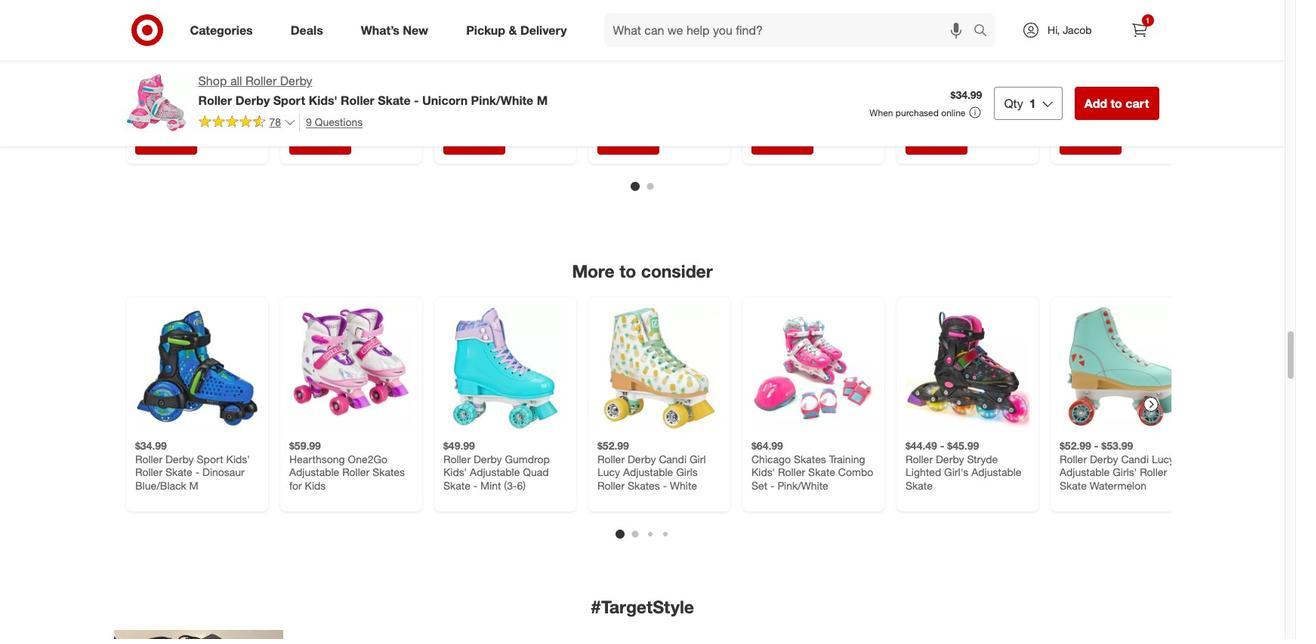Task type: vqa. For each thing, say whether or not it's contained in the screenshot.
POKEMON
yes



Task type: describe. For each thing, give the bounding box(es) containing it.
$34.99 roller derby sport kids' roller skate - dinosaur blue/black m
[[135, 439, 250, 492]]

add for pokemon trading card game: scarlet & violet 151 elite trainer box image
[[912, 137, 929, 148]]

0 horizontal spatial 1
[[1029, 96, 1036, 111]]

what's new link
[[348, 14, 447, 47]]

jacob
[[1063, 23, 1092, 36]]

pickup & delivery link
[[453, 14, 586, 47]]

chicago skates training kids' roller skate combo set - pink/white image
[[751, 306, 875, 430]]

$44.49 - $45.99 roller derby stryde lighted girl's adjustable skate
[[905, 439, 1021, 492]]

adjustable inside $52.99 - $53.99 roller derby candi lucy adjustable girls' roller skate watermelon
[[1059, 466, 1110, 479]]

24
[[289, 82, 301, 95]]

cart for a christmas story image
[[635, 137, 653, 148]]

- inside $7.64 reg $8.99 clearance boys' sonic the hedgehog short sleeve graphic t-shirt - navy blue
[[210, 120, 214, 132]]

adjustable inside $59.99 hearthsong one2go adjustable roller skates for kids
[[289, 466, 339, 479]]

roller derby candi lucy adjustable girls' roller skate watermelon image
[[1059, 306, 1183, 430]]

add to cart button for gingerbread playhouse christmas tree ornament set 85ct - wondershop™ image on the right of the page
[[1059, 131, 1122, 155]]

box
[[983, 108, 1002, 121]]

derby up 9
[[280, 73, 312, 88]]

card
[[990, 82, 1013, 95]]

pink
[[503, 106, 523, 119]]

boys'
[[135, 93, 161, 106]]

squishmallows
[[443, 93, 514, 106]]

pokemon trading card game: scarlet & violet 151 elite trainer box
[[905, 82, 1013, 121]]

pickup & delivery
[[466, 22, 567, 37]]

short
[[187, 106, 214, 119]]

new
[[403, 22, 428, 37]]

categories link
[[177, 14, 272, 47]]

gingerbread playhouse christmas tree ornament set 85ct - wondershop™
[[1059, 82, 1181, 121]]

$7.64
[[135, 69, 161, 81]]

skates inside $52.99 roller derby candi girl lucy adjustable girls roller skates - white
[[627, 479, 660, 492]]

questions
[[315, 115, 363, 128]]

$39.99
[[289, 69, 321, 81]]

pink/white inside $64.99 chicago skates training kids' roller skate combo set - pink/white
[[777, 479, 828, 492]]

$59.99
[[289, 439, 321, 452]]

add to cart for pokemon trading card game: scarlet & violet 151 elite trainer box image
[[912, 137, 961, 148]]

deals
[[291, 22, 323, 37]]

(target
[[443, 133, 475, 146]]

search
[[967, 24, 1003, 39]]

qty
[[1004, 96, 1023, 111]]

more to consider
[[572, 260, 713, 282]]

add for boys' sonic the hedgehog short sleeve graphic t-shirt - navy blue 'image'
[[142, 137, 159, 148]]

add for a christmas story image
[[604, 137, 621, 148]]

- inside gingerbread playhouse christmas tree ornament set 85ct - wondershop™
[[1102, 108, 1106, 121]]

skate inside $49.99 roller derby gumdrop kids' adjustable quad skate - mint (3-6)
[[443, 479, 470, 492]]

one2go
[[348, 453, 387, 465]]

- inside $64.99 chicago skates training kids' roller skate combo set - pink/white
[[770, 479, 774, 492]]

pokemon trading card game: scarlet & violet 151 elite trainer box link
[[905, 0, 1029, 121]]

kids' inside shop all roller derby roller derby sport kids' roller skate - unicorn pink/white m
[[309, 93, 337, 108]]

skates inside $59.99 hearthsong one2go adjustable roller skates for kids
[[372, 466, 404, 479]]

playhouse
[[1122, 82, 1171, 95]]

78
[[269, 116, 281, 129]]

purple
[[443, 120, 474, 132]]

girls
[[676, 466, 697, 479]]

to for pokemon trading card game: scarlet & violet 151 elite trainer box image
[[932, 137, 941, 148]]

derby up 78 link
[[235, 93, 270, 108]]

- inside shop all roller derby roller derby sport kids' roller skate - unicorn pink/white m
[[414, 93, 419, 108]]

add to cart button for 24 inch santa claus plush image
[[289, 131, 351, 155]]

trading
[[953, 82, 987, 95]]

image of roller derby sport kids' roller skate - unicorn pink/white m image
[[126, 73, 186, 133]]

derby inside $52.99 roller derby candi girl lucy adjustable girls roller skates - white
[[627, 453, 656, 465]]

game:
[[905, 95, 937, 108]]

lucy inside $52.99 - $53.99 roller derby candi lucy adjustable girls' roller skate watermelon
[[1152, 453, 1174, 465]]

adjustable inside $44.49 - $45.99 roller derby stryde lighted girl's adjustable skate
[[971, 466, 1021, 479]]

elite
[[926, 108, 946, 121]]

add to cart for gingerbread playhouse christmas tree ornament set 85ct - wondershop™ image on the right of the page
[[1066, 137, 1115, 148]]

girl
[[689, 453, 706, 465]]

roller inside $64.99 chicago skates training kids' roller skate combo set - pink/white
[[778, 466, 805, 479]]

squishmallows 11" ronalda the pink and purple yeti plush toy (target exclusive) image
[[443, 0, 567, 60]]

white
[[670, 479, 697, 492]]

search button
[[967, 14, 1003, 50]]

$52.99 for roller
[[597, 439, 629, 452]]

shop all roller derby roller derby sport kids' roller skate - unicorn pink/white m
[[198, 73, 548, 108]]

9 questions link
[[299, 114, 363, 131]]

ornament
[[1133, 95, 1181, 108]]

sport inside $34.99 roller derby sport kids' roller skate - dinosaur blue/black m
[[196, 453, 223, 465]]

(3-
[[504, 479, 517, 492]]

hi,
[[1048, 23, 1060, 36]]

derby inside $44.49 - $45.99 roller derby stryde lighted girl's adjustable skate
[[936, 453, 964, 465]]

a christmas story image
[[597, 0, 721, 60]]

pokemon
[[905, 82, 950, 95]]

24 inch santa claus plush image
[[289, 0, 413, 60]]

kids
[[304, 479, 325, 492]]

gumdrop
[[505, 453, 549, 465]]

shirt
[[184, 120, 207, 132]]

11"
[[517, 93, 533, 106]]

reg
[[135, 82, 148, 93]]

sale
[[488, 82, 506, 93]]

cart for pokemon trading card game: scarlet & violet 151 elite trainer box image
[[943, 137, 961, 148]]

$11.99
[[459, 82, 486, 93]]

stryde
[[967, 453, 998, 465]]

$11.99 sale squishmallows 11" ronalda the pink and purple yeti plush toy (target exclusive)
[[443, 82, 544, 146]]

for
[[289, 479, 302, 492]]

hearthsong one2go adjustable roller skates for kids image
[[289, 306, 413, 430]]

& inside pokemon trading card game: scarlet & violet 151 elite trainer box
[[976, 95, 983, 108]]

$34.99 for $34.99 roller derby sport kids' roller skate - dinosaur blue/black m
[[135, 439, 166, 452]]

m inside shop all roller derby roller derby sport kids' roller skate - unicorn pink/white m
[[537, 93, 548, 108]]

online
[[941, 107, 966, 118]]

sport inside shop all roller derby roller derby sport kids' roller skate - unicorn pink/white m
[[273, 93, 305, 108]]

1 horizontal spatial 1
[[1146, 16, 1150, 25]]

chicago
[[751, 453, 791, 465]]

add to cart button for jelly belly boba tea mix - 1oz image
[[751, 131, 813, 155]]

purchased
[[896, 107, 939, 118]]

$39.99 24 inch santa claus plush
[[289, 69, 384, 108]]

roller derby sport kids' roller skate - dinosaur blue/black m image
[[135, 306, 259, 430]]

hedgehog
[[135, 106, 185, 119]]

skate inside $52.99 - $53.99 roller derby candi lucy adjustable girls' roller skate watermelon
[[1059, 479, 1086, 492]]

$49.99 roller derby gumdrop kids' adjustable quad skate - mint (3-6)
[[443, 439, 549, 492]]

skate inside $34.99 roller derby sport kids' roller skate - dinosaur blue/black m
[[165, 466, 192, 479]]

when
[[870, 107, 893, 118]]

roller derby gumdrop kids' adjustable quad skate - mint (3-6) image
[[443, 306, 567, 430]]

add for squishmallows 11" ronalda the pink and purple yeti plush toy (target exclusive) image on the top left
[[450, 137, 467, 148]]

training
[[829, 453, 865, 465]]

roller derby stryde lighted girl's adjustable skate image
[[905, 306, 1029, 430]]

qty 1
[[1004, 96, 1036, 111]]

to for jelly belly boba tea mix - 1oz image
[[778, 137, 786, 148]]

to for squishmallows 11" ronalda the pink and purple yeti plush toy (target exclusive) image on the top left
[[470, 137, 478, 148]]

$52.99 - $53.99 roller derby candi lucy adjustable girls' roller skate watermelon
[[1059, 439, 1174, 492]]

mint
[[480, 479, 501, 492]]

t-
[[175, 120, 184, 132]]

sleeve
[[217, 106, 248, 119]]

lighted
[[905, 466, 941, 479]]

claus
[[357, 82, 384, 95]]

skates inside $64.99 chicago skates training kids' roller skate combo set - pink/white
[[794, 453, 826, 465]]

hearthsong
[[289, 453, 345, 465]]

- inside $52.99 - $53.99 roller derby candi lucy adjustable girls' roller skate watermelon
[[1094, 439, 1098, 452]]



Task type: locate. For each thing, give the bounding box(es) containing it.
the inside '$11.99 sale squishmallows 11" ronalda the pink and purple yeti plush toy (target exclusive)'
[[485, 106, 500, 119]]

plush inside $39.99 24 inch santa claus plush
[[289, 95, 315, 108]]

1 horizontal spatial lucy
[[1152, 453, 1174, 465]]

set inside gingerbread playhouse christmas tree ornament set 85ct - wondershop™
[[1059, 108, 1075, 121]]

0 horizontal spatial the
[[194, 93, 209, 106]]

kids' inside $64.99 chicago skates training kids' roller skate combo set - pink/white
[[751, 466, 775, 479]]

add for jelly belly boba tea mix - 1oz image
[[758, 137, 775, 148]]

- inside $52.99 roller derby candi girl lucy adjustable girls roller skates - white
[[663, 479, 667, 492]]

add to cart button for squishmallows 11" ronalda the pink and purple yeti plush toy (target exclusive) image on the top left
[[443, 131, 505, 155]]

to for gingerbread playhouse christmas tree ornament set 85ct - wondershop™ image on the right of the page
[[1086, 137, 1095, 148]]

adjustable up "kids"
[[289, 466, 339, 479]]

1 horizontal spatial m
[[537, 93, 548, 108]]

girls'
[[1112, 466, 1137, 479]]

1 horizontal spatial &
[[976, 95, 983, 108]]

skates left white
[[627, 479, 660, 492]]

cart for boys' sonic the hedgehog short sleeve graphic t-shirt - navy blue 'image'
[[173, 137, 190, 148]]

roller inside $49.99 roller derby gumdrop kids' adjustable quad skate - mint (3-6)
[[443, 453, 470, 465]]

- left $53.99
[[1094, 439, 1098, 452]]

to for boys' sonic the hedgehog short sleeve graphic t-shirt - navy blue 'image'
[[161, 137, 170, 148]]

1 vertical spatial &
[[976, 95, 983, 108]]

1 right qty
[[1029, 96, 1036, 111]]

christmas
[[1059, 95, 1108, 108]]

pink/white
[[471, 93, 534, 108], [777, 479, 828, 492]]

What can we help you find? suggestions appear below search field
[[604, 14, 977, 47]]

0 horizontal spatial skates
[[372, 466, 404, 479]]

skate down lighted
[[905, 479, 932, 492]]

toy
[[526, 120, 541, 132]]

kids' for $49.99 roller derby gumdrop kids' adjustable quad skate - mint (3-6)
[[443, 466, 467, 479]]

skates down one2go
[[372, 466, 404, 479]]

0 horizontal spatial &
[[509, 22, 517, 37]]

sport up 'dinosaur'
[[196, 453, 223, 465]]

0 horizontal spatial lucy
[[597, 466, 620, 479]]

1 horizontal spatial sport
[[273, 93, 305, 108]]

plush down 24
[[289, 95, 315, 108]]

2 $52.99 from the left
[[1059, 439, 1091, 452]]

2 adjustable from the left
[[470, 466, 520, 479]]

add to cart button for pokemon trading card game: scarlet & violet 151 elite trainer box image
[[905, 131, 968, 155]]

girl's
[[944, 466, 968, 479]]

the inside $7.64 reg $8.99 clearance boys' sonic the hedgehog short sleeve graphic t-shirt - navy blue
[[194, 93, 209, 106]]

derby inside $49.99 roller derby gumdrop kids' adjustable quad skate - mint (3-6)
[[473, 453, 502, 465]]

derby up mint
[[473, 453, 502, 465]]

skate down training
[[808, 466, 835, 479]]

1 vertical spatial pink/white
[[777, 479, 828, 492]]

set inside $64.99 chicago skates training kids' roller skate combo set - pink/white
[[751, 479, 767, 492]]

#targetstyle
[[591, 596, 694, 618]]

$45.99
[[947, 439, 979, 452]]

2 candi from the left
[[1121, 453, 1149, 465]]

derby inside $34.99 roller derby sport kids' roller skate - dinosaur blue/black m
[[165, 453, 193, 465]]

plush inside '$11.99 sale squishmallows 11" ronalda the pink and purple yeti plush toy (target exclusive)'
[[496, 120, 523, 132]]

85ct
[[1078, 108, 1099, 121]]

sport up 78
[[273, 93, 305, 108]]

gingerbread playhouse christmas tree ornament set 85ct - wondershop™ image
[[1059, 0, 1183, 60]]

$59.99 hearthsong one2go adjustable roller skates for kids
[[289, 439, 404, 492]]

skate up blue/black on the bottom
[[165, 466, 192, 479]]

gingerbread
[[1059, 82, 1119, 95]]

skate left unicorn
[[378, 93, 411, 108]]

add to cart button for boys' sonic the hedgehog short sleeve graphic t-shirt - navy blue 'image'
[[135, 131, 197, 155]]

derby up blue/black on the bottom
[[165, 453, 193, 465]]

$52.99 inside $52.99 roller derby candi girl lucy adjustable girls roller skates - white
[[597, 439, 629, 452]]

1 horizontal spatial $34.99
[[951, 88, 982, 101]]

&
[[509, 22, 517, 37], [976, 95, 983, 108]]

$52.99 inside $52.99 - $53.99 roller derby candi lucy adjustable girls' roller skate watermelon
[[1059, 439, 1091, 452]]

user image by bernard anderson image
[[114, 631, 283, 640]]

0 vertical spatial m
[[537, 93, 548, 108]]

- left unicorn
[[414, 93, 419, 108]]

pink/white inside shop all roller derby roller derby sport kids' roller skate - unicorn pink/white m
[[471, 93, 534, 108]]

1 horizontal spatial candi
[[1121, 453, 1149, 465]]

$52.99 roller derby candi girl lucy adjustable girls roller skates - white
[[597, 439, 706, 492]]

set down the christmas
[[1059, 108, 1075, 121]]

roller inside $59.99 hearthsong one2go adjustable roller skates for kids
[[342, 466, 369, 479]]

1 vertical spatial sport
[[196, 453, 223, 465]]

3 adjustable from the left
[[623, 466, 673, 479]]

$34.99 inside $34.99 roller derby sport kids' roller skate - dinosaur blue/black m
[[135, 439, 166, 452]]

skate inside $44.49 - $45.99 roller derby stryde lighted girl's adjustable skate
[[905, 479, 932, 492]]

skate inside $64.99 chicago skates training kids' roller skate combo set - pink/white
[[808, 466, 835, 479]]

the up short
[[194, 93, 209, 106]]

jelly belly boba tea mix - 1oz image
[[751, 0, 875, 60]]

cart for jelly belly boba tea mix - 1oz image
[[789, 137, 807, 148]]

candi inside $52.99 - $53.99 roller derby candi lucy adjustable girls' roller skate watermelon
[[1121, 453, 1149, 465]]

1 horizontal spatial plush
[[496, 120, 523, 132]]

1 $52.99 from the left
[[597, 439, 629, 452]]

add to cart for a christmas story image
[[604, 137, 653, 148]]

1 horizontal spatial skates
[[627, 479, 660, 492]]

1 horizontal spatial set
[[1059, 108, 1075, 121]]

0 horizontal spatial $52.99
[[597, 439, 629, 452]]

0 vertical spatial sport
[[273, 93, 305, 108]]

1 candi from the left
[[659, 453, 686, 465]]

add for 24 inch santa claus plush image
[[296, 137, 313, 148]]

what's new
[[361, 22, 428, 37]]

trainer
[[949, 108, 980, 121]]

$34.99 for $34.99
[[951, 88, 982, 101]]

0 horizontal spatial sport
[[196, 453, 223, 465]]

inch
[[304, 82, 324, 95]]

kids' up 9 questions link
[[309, 93, 337, 108]]

0 vertical spatial 1
[[1146, 16, 1150, 25]]

151
[[905, 108, 923, 121]]

kids' down chicago on the bottom right of page
[[751, 466, 775, 479]]

0 vertical spatial &
[[509, 22, 517, 37]]

navy
[[217, 120, 240, 132]]

tree
[[1111, 95, 1130, 108]]

1
[[1146, 16, 1150, 25], [1029, 96, 1036, 111]]

yeti
[[477, 120, 493, 132]]

m inside $34.99 roller derby sport kids' roller skate - dinosaur blue/black m
[[189, 479, 198, 492]]

add to cart for 24 inch santa claus plush image
[[296, 137, 344, 148]]

1 link
[[1123, 14, 1156, 47]]

roller inside $44.49 - $45.99 roller derby stryde lighted girl's adjustable skate
[[905, 453, 933, 465]]

to for a christmas story image
[[624, 137, 632, 148]]

& inside "pickup & delivery" link
[[509, 22, 517, 37]]

sonic
[[164, 93, 191, 106]]

add for gingerbread playhouse christmas tree ornament set 85ct - wondershop™ image on the right of the page
[[1066, 137, 1083, 148]]

delivery
[[520, 22, 567, 37]]

gingerbread playhouse christmas tree ornament set 85ct - wondershop™ link
[[1059, 0, 1183, 121]]

adjustable down stryde
[[971, 466, 1021, 479]]

- right 85ct
[[1102, 108, 1106, 121]]

exclusive)
[[478, 133, 525, 146]]

9
[[306, 115, 312, 128]]

- left mint
[[473, 479, 477, 492]]

derby up the 'girl's' at bottom right
[[936, 453, 964, 465]]

skate left mint
[[443, 479, 470, 492]]

5 adjustable from the left
[[1059, 466, 1110, 479]]

- inside $34.99 roller derby sport kids' roller skate - dinosaur blue/black m
[[195, 466, 199, 479]]

blue/black
[[135, 479, 186, 492]]

0 horizontal spatial set
[[751, 479, 767, 492]]

$52.99 for -
[[1059, 439, 1091, 452]]

- inside $49.99 roller derby gumdrop kids' adjustable quad skate - mint (3-6)
[[473, 479, 477, 492]]

1 vertical spatial 1
[[1029, 96, 1036, 111]]

categories
[[190, 22, 253, 37]]

roller derby candi girl lucy adjustable girls roller skates - white image
[[597, 306, 721, 430]]

cart for gingerbread playhouse christmas tree ornament set 85ct - wondershop™ image on the right of the page
[[1097, 137, 1115, 148]]

cart for squishmallows 11" ronalda the pink and purple yeti plush toy (target exclusive) image on the top left
[[481, 137, 498, 148]]

0 vertical spatial plush
[[289, 95, 315, 108]]

-
[[414, 93, 419, 108], [1102, 108, 1106, 121], [210, 120, 214, 132], [940, 439, 944, 452], [1094, 439, 1098, 452], [195, 466, 199, 479], [473, 479, 477, 492], [663, 479, 667, 492], [770, 479, 774, 492]]

add
[[1085, 96, 1107, 111], [142, 137, 159, 148], [296, 137, 313, 148], [450, 137, 467, 148], [604, 137, 621, 148], [758, 137, 775, 148], [912, 137, 929, 148], [1066, 137, 1083, 148]]

and
[[526, 106, 544, 119]]

- right shirt
[[210, 120, 214, 132]]

adjustable inside $49.99 roller derby gumdrop kids' adjustable quad skate - mint (3-6)
[[470, 466, 520, 479]]

clearance
[[175, 82, 216, 93]]

$7.64 reg $8.99 clearance boys' sonic the hedgehog short sleeve graphic t-shirt - navy blue
[[135, 69, 248, 146]]

1 horizontal spatial pink/white
[[777, 479, 828, 492]]

1 horizontal spatial the
[[485, 106, 500, 119]]

to for 24 inch santa claus plush image
[[315, 137, 324, 148]]

santa
[[327, 82, 354, 95]]

lucy inside $52.99 roller derby candi girl lucy adjustable girls roller skates - white
[[597, 466, 620, 479]]

when purchased online
[[870, 107, 966, 118]]

9 questions
[[306, 115, 363, 128]]

combo
[[838, 466, 873, 479]]

candi up girls
[[659, 453, 686, 465]]

the up the yeti
[[485, 106, 500, 119]]

boys' sonic the hedgehog short sleeve graphic t-shirt - navy blue image
[[135, 0, 259, 60]]

candi up girls'
[[1121, 453, 1149, 465]]

scarlet
[[940, 95, 973, 108]]

pokemon trading card game: scarlet & violet 151 elite trainer box image
[[905, 0, 1029, 60]]

0 horizontal spatial m
[[189, 479, 198, 492]]

1 adjustable from the left
[[289, 466, 339, 479]]

lucy
[[1152, 453, 1174, 465], [597, 466, 620, 479]]

0 vertical spatial set
[[1059, 108, 1075, 121]]

adjustable up watermelon in the right bottom of the page
[[1059, 466, 1110, 479]]

1 vertical spatial plush
[[496, 120, 523, 132]]

skate left watermelon in the right bottom of the page
[[1059, 479, 1086, 492]]

6)
[[517, 479, 525, 492]]

plush down pink on the top left of page
[[496, 120, 523, 132]]

derby
[[280, 73, 312, 88], [235, 93, 270, 108], [165, 453, 193, 465], [473, 453, 502, 465], [627, 453, 656, 465], [936, 453, 964, 465], [1090, 453, 1118, 465]]

1 horizontal spatial $52.99
[[1059, 439, 1091, 452]]

kids' up 'dinosaur'
[[226, 453, 250, 465]]

derby inside $52.99 - $53.99 roller derby candi lucy adjustable girls' roller skate watermelon
[[1090, 453, 1118, 465]]

$8.99
[[151, 82, 173, 93]]

kids'
[[309, 93, 337, 108], [226, 453, 250, 465], [443, 466, 467, 479], [751, 466, 775, 479]]

cart for 24 inch santa claus plush image
[[327, 137, 344, 148]]

$44.49
[[905, 439, 937, 452]]

- down chicago on the bottom right of page
[[770, 479, 774, 492]]

$64.99
[[751, 439, 783, 452]]

add to cart for jelly belly boba tea mix - 1oz image
[[758, 137, 807, 148]]

derby left girl
[[627, 453, 656, 465]]

& right pickup
[[509, 22, 517, 37]]

ronalda
[[443, 106, 482, 119]]

shop
[[198, 73, 227, 88]]

& down trading
[[976, 95, 983, 108]]

0 vertical spatial pink/white
[[471, 93, 534, 108]]

candi inside $52.99 roller derby candi girl lucy adjustable girls roller skates - white
[[659, 453, 686, 465]]

0 horizontal spatial pink/white
[[471, 93, 534, 108]]

4 adjustable from the left
[[971, 466, 1021, 479]]

skates left training
[[794, 453, 826, 465]]

- left white
[[663, 479, 667, 492]]

2 horizontal spatial skates
[[794, 453, 826, 465]]

1 vertical spatial $34.99
[[135, 439, 166, 452]]

kids' for $64.99 chicago skates training kids' roller skate combo set - pink/white
[[751, 466, 775, 479]]

pickup
[[466, 22, 505, 37]]

$34.99 up blue/black on the bottom
[[135, 439, 166, 452]]

1 vertical spatial set
[[751, 479, 767, 492]]

add to cart button for a christmas story image
[[597, 131, 659, 155]]

1 up playhouse
[[1146, 16, 1150, 25]]

add to cart for boys' sonic the hedgehog short sleeve graphic t-shirt - navy blue 'image'
[[142, 137, 190, 148]]

0 vertical spatial $34.99
[[951, 88, 982, 101]]

$53.99
[[1101, 439, 1133, 452]]

add to cart for squishmallows 11" ronalda the pink and purple yeti plush toy (target exclusive) image on the top left
[[450, 137, 498, 148]]

hi, jacob
[[1048, 23, 1092, 36]]

set down chicago on the bottom right of page
[[751, 479, 767, 492]]

derby down $53.99
[[1090, 453, 1118, 465]]

skate inside shop all roller derby roller derby sport kids' roller skate - unicorn pink/white m
[[378, 93, 411, 108]]

m right 11"
[[537, 93, 548, 108]]

adjustable up white
[[623, 466, 673, 479]]

candi
[[659, 453, 686, 465], [1121, 453, 1149, 465]]

wondershop™
[[1109, 108, 1175, 121]]

0 horizontal spatial $34.99
[[135, 439, 166, 452]]

$49.99
[[443, 439, 475, 452]]

dinosaur
[[202, 466, 244, 479]]

unicorn
[[422, 93, 468, 108]]

1 vertical spatial m
[[189, 479, 198, 492]]

skates
[[794, 453, 826, 465], [372, 466, 404, 479], [627, 479, 660, 492]]

kids' down $49.99
[[443, 466, 467, 479]]

graphic
[[135, 120, 172, 132]]

adjustable inside $52.99 roller derby candi girl lucy adjustable girls roller skates - white
[[623, 466, 673, 479]]

- inside $44.49 - $45.99 roller derby stryde lighted girl's adjustable skate
[[940, 439, 944, 452]]

m right blue/black on the bottom
[[189, 479, 198, 492]]

kids' inside $49.99 roller derby gumdrop kids' adjustable quad skate - mint (3-6)
[[443, 466, 467, 479]]

- left 'dinosaur'
[[195, 466, 199, 479]]

- left $45.99
[[940, 439, 944, 452]]

kids' for $34.99 roller derby sport kids' roller skate - dinosaur blue/black m
[[226, 453, 250, 465]]

0 horizontal spatial plush
[[289, 95, 315, 108]]

0 horizontal spatial candi
[[659, 453, 686, 465]]

adjustable up mint
[[470, 466, 520, 479]]

$34.99 up trainer
[[951, 88, 982, 101]]

add to cart button
[[1075, 87, 1159, 120], [135, 131, 197, 155], [289, 131, 351, 155], [443, 131, 505, 155], [597, 131, 659, 155], [751, 131, 813, 155], [905, 131, 968, 155], [1059, 131, 1122, 155]]

78 link
[[198, 114, 296, 132]]

kids' inside $34.99 roller derby sport kids' roller skate - dinosaur blue/black m
[[226, 453, 250, 465]]

plush
[[289, 95, 315, 108], [496, 120, 523, 132]]



